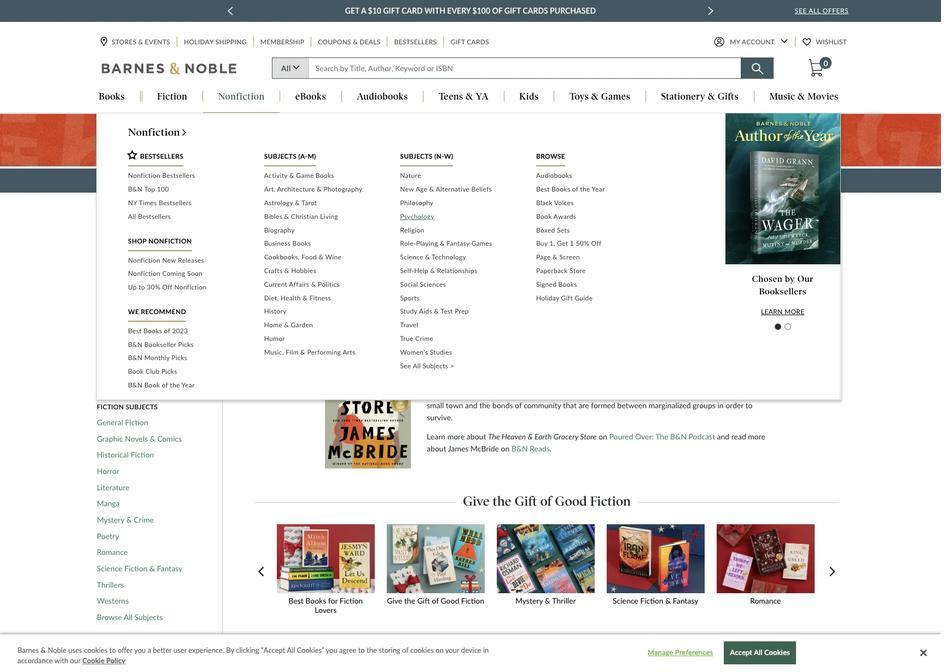 Task type: locate. For each thing, give the bounding box(es) containing it.
games inside nature new age & alternative beliefs philosophy psychology religion role-playing & fantasy games science & technology self-help & relationships social sciences sports study aids & test prep travel true crime women's studies see all subjects >
[[472, 239, 492, 248]]

philosophy link
[[400, 196, 520, 210]]

all down ny
[[128, 212, 136, 220]]

2023 up b&n bookseller picks link
[[172, 327, 188, 335]]

2023 inside 'best books of 2023 b&n bookseller picks b&n monthly picks book club picks b&n book of the year'
[[172, 327, 188, 335]]

bestsellers inside bestsellers link
[[394, 38, 437, 46]]

picks down b&n bookseller picks link
[[172, 354, 187, 362]]

year for black
[[592, 185, 605, 193]]

to inside nonfiction new releases nonfiction coming soon up to 30% off nonfiction
[[139, 283, 145, 291]]

0 vertical spatial james
[[437, 357, 457, 367]]

1 vertical spatial our
[[798, 274, 814, 284]]

0 vertical spatial our
[[534, 175, 550, 186]]

w)
[[444, 152, 453, 161]]

0 horizontal spatial for
[[328, 596, 338, 605]]

book
[[536, 212, 552, 220], [505, 292, 536, 308], [664, 341, 690, 354], [128, 367, 144, 376], [144, 381, 160, 389]]

food
[[302, 253, 317, 261]]

best left family
[[509, 641, 534, 657]]

accept all cookies
[[730, 648, 790, 657]]

0 vertical spatial get
[[345, 6, 360, 15]]

b&n down 'fiction audiobooks' link
[[128, 354, 143, 362]]

1 horizontal spatial in
[[718, 401, 724, 410]]

give the gift of good fiction down .
[[463, 493, 631, 509]]

books
[[99, 91, 125, 102], [316, 172, 334, 180], [552, 185, 570, 193], [476, 218, 522, 239], [292, 239, 311, 248], [559, 280, 577, 288], [143, 327, 162, 335], [306, 596, 326, 605]]

romance
[[535, 240, 560, 249]]

marginalized
[[649, 401, 691, 410]]

card
[[402, 6, 423, 15]]

all inside nature new age & alternative beliefs philosophy psychology religion role-playing & fantasy games science & technology self-help & relationships social sciences sports study aids & test prep travel true crime women's studies see all subjects >
[[413, 362, 421, 370]]

heaven up b&n reads 'link'
[[502, 432, 526, 441]]

stores
[[112, 38, 137, 46]]

all left offers
[[809, 7, 821, 15]]

audiobooks
[[357, 91, 408, 102], [536, 172, 572, 180], [122, 342, 162, 351]]

genres
[[411, 240, 430, 249]]

mcbride left b&n reads 'link'
[[471, 444, 499, 453]]

of inside get a $10 gift card with every $100 of gift cards purchased link
[[492, 6, 503, 15]]

of inside audiobooks best books of the year black voices book awards boxed sets buy 1, get 1 50% off page & screen paperback store signed books holiday gift guide
[[572, 185, 578, 193]]

navigation
[[0, 209, 941, 218]]

buy
[[536, 239, 548, 248]]

home inside fiction books main content
[[122, 374, 142, 384]]

historical fiction
[[97, 450, 154, 459]]

list containing nature
[[400, 169, 520, 373]]

about down learn
[[427, 444, 446, 453]]

b&n up fiction subjects at bottom left
[[128, 381, 143, 389]]

variety
[[361, 240, 381, 249]]

picks down best books of 2023 link
[[178, 340, 194, 348]]

2 vertical spatial science
[[613, 596, 639, 605]]

nonfiction up the nonfiction link
[[218, 91, 265, 102]]

the inside the heaven & earth grocery store (2023 b&n book of the year) by james mcbride
[[707, 341, 723, 354]]

performing
[[307, 348, 341, 356]]

new releases link
[[97, 309, 143, 319]]

list for subjects (a-m)
[[264, 169, 384, 359]]

2 vertical spatial picks
[[161, 367, 177, 376]]

browse up wine
[[333, 240, 355, 249]]

a left variety at the top left of the page
[[357, 240, 360, 249]]

1 vertical spatial shop
[[128, 237, 147, 245]]

off down boxed sets link
[[591, 239, 602, 248]]

1 vertical spatial off
[[162, 283, 172, 291]]

next slide / item image
[[708, 7, 713, 15]]

0 vertical spatial grocery
[[532, 341, 572, 354]]

preferences
[[675, 648, 713, 657]]

0 horizontal spatial our
[[534, 175, 550, 186]]

best inside 'best books for fiction lovers'
[[289, 596, 304, 605]]

thriller
[[552, 596, 576, 605]]

new for releases
[[162, 256, 176, 264]]

0 horizontal spatial fantasy
[[157, 564, 183, 573]]

black
[[536, 199, 553, 207]]

1 horizontal spatial off
[[591, 239, 602, 248]]

fiction home
[[97, 374, 142, 384]]

1 vertical spatial coming
[[97, 326, 123, 335]]

true
[[400, 334, 414, 343]]

all inside fiction books main content
[[124, 612, 133, 622]]

best books of the year link
[[536, 183, 656, 196]]

romance up accept all cookies
[[750, 596, 781, 605]]

1 vertical spatial good
[[441, 596, 459, 605]]

general fiction link
[[97, 418, 148, 427]]

new inside nature new age & alternative beliefs philosophy psychology religion role-playing & fantasy games science & technology self-help & relationships social sciences sports study aids & test prep travel true crime women's studies see all subjects >
[[400, 185, 414, 193]]

>
[[450, 362, 454, 370]]

new down the shop nonfiction heading
[[162, 256, 176, 264]]

releases inside nonfiction new releases nonfiction coming soon up to 30% off nonfiction
[[178, 256, 204, 264]]

mcbride inside and read more about james mcbride on
[[471, 444, 499, 453]]

1 horizontal spatial home
[[264, 321, 282, 329]]

games down fiction books
[[472, 239, 492, 248]]

on inside barnes & noble uses cookies to offer you a better user experience. by clicking "accept all cookies" you agree to the storing of cookies on your device in accordance with our
[[436, 646, 444, 655]]

new inside nonfiction new releases nonfiction coming soon up to 30% off nonfiction
[[162, 256, 176, 264]]

0 horizontal spatial new
[[97, 309, 112, 319]]

year inside audiobooks best books of the year black voices book awards boxed sets buy 1, get 1 50% off page & screen paperback store signed books holiday gift guide
[[592, 185, 605, 193]]

ebooks inside button
[[295, 91, 326, 102]]

audiobooks inside the audiobooks button
[[357, 91, 408, 102]]

0 vertical spatial ebooks
[[295, 91, 326, 102]]

nonfiction up top
[[128, 172, 160, 180]]

romance down poetry link
[[97, 547, 128, 557]]

deals
[[360, 38, 381, 46]]

0 horizontal spatial fiction
[[391, 240, 409, 249]]

in down novel
[[718, 401, 724, 410]]

1 horizontal spatial science
[[400, 253, 423, 261]]

nonfiction
[[218, 91, 265, 102], [128, 126, 180, 139], [128, 172, 160, 180], [148, 237, 192, 245], [128, 256, 160, 264], [128, 269, 160, 278], [174, 283, 207, 291]]

by
[[226, 646, 234, 655]]

search image
[[752, 63, 763, 75]]

0 horizontal spatial crime
[[134, 515, 154, 524]]

mystery & crime
[[97, 515, 154, 524]]

fiction down religion
[[391, 240, 409, 249]]

study aids & test prep link
[[400, 305, 520, 319]]

1 horizontal spatial our
[[798, 274, 814, 284]]

audiobooks inside 'fiction audiobooks' link
[[122, 342, 162, 351]]

1 horizontal spatial more
[[748, 432, 766, 441]]

year down audiobooks link
[[592, 185, 605, 193]]

cookies up the cookie
[[84, 646, 108, 655]]

0 horizontal spatial mystery
[[97, 515, 124, 524]]

1 vertical spatial 2023
[[172, 327, 188, 335]]

subjects (n-w)
[[400, 152, 453, 161]]

shop down ny
[[128, 237, 147, 245]]

off inside nonfiction new releases nonfiction coming soon up to 30% off nonfiction
[[162, 283, 172, 291]]

1 horizontal spatial science fiction & fantasy link
[[603, 524, 713, 612]]

about up order
[[729, 388, 749, 398]]

b&n reads link
[[512, 444, 550, 453]]

2 horizontal spatial guide
[[605, 175, 629, 186]]

b&n monthly picks link
[[128, 352, 248, 365]]

new inside 'link'
[[97, 309, 112, 319]]

0 vertical spatial good
[[555, 493, 587, 509]]

james mcbride link
[[437, 357, 488, 367]]

james inside and read more about james mcbride on
[[448, 444, 469, 453]]

best inside audiobooks best books of the year black voices book awards boxed sets buy 1, get 1 50% off page & screen paperback store signed books holiday gift guide
[[536, 185, 550, 193]]

humor
[[264, 334, 285, 343]]

0 vertical spatial mystery
[[97, 515, 124, 524]]

james down the survive.
[[448, 444, 469, 453]]

more right learn
[[447, 432, 465, 441]]

voices
[[554, 199, 574, 207]]

1 vertical spatial science fiction & fantasy
[[613, 596, 699, 605]]

fiction inside 'button'
[[157, 91, 187, 102]]

coming inside nonfiction new releases nonfiction coming soon up to 30% off nonfiction
[[162, 269, 185, 278]]

list for shop nonfiction
[[128, 254, 248, 294]]

james inside the heaven & earth grocery store (2023 b&n book of the year) by james mcbride
[[437, 357, 457, 367]]

about for james
[[427, 444, 446, 453]]

0 horizontal spatial good
[[441, 596, 459, 605]]

2 horizontal spatial new
[[400, 185, 414, 193]]

1 vertical spatial mystery
[[516, 596, 543, 605]]

poured
[[609, 432, 633, 441]]

ebooks down all link on the left
[[295, 91, 326, 102]]

by inside the heaven & earth grocery store (2023 b&n book of the year) by james mcbride
[[427, 357, 435, 367]]

mystery left thriller
[[516, 596, 543, 605]]

subjects up "general fiction"
[[126, 403, 158, 411]]

0 horizontal spatial cookies
[[84, 646, 108, 655]]

bestsellers heading
[[126, 149, 183, 167]]

teens & ya button
[[424, 91, 504, 103]]

barnes & noble book of the year! the heaven & earth grocery store. shop now image
[[0, 114, 941, 166]]

1 vertical spatial and
[[465, 401, 478, 410]]

1 vertical spatial guide
[[575, 294, 593, 302]]

None field
[[309, 58, 742, 79]]

games
[[601, 91, 631, 102], [472, 239, 492, 248]]

0 vertical spatial give
[[463, 493, 490, 509]]

bestsellers image
[[126, 149, 138, 160]]

1 vertical spatial audiobooks
[[536, 172, 572, 180]]

grocery down that
[[554, 432, 579, 441]]

soon
[[187, 269, 203, 278], [125, 326, 142, 335]]

& inside button
[[798, 91, 805, 102]]

subjects up favorites
[[134, 612, 163, 622]]

0 horizontal spatial holiday gift guide link
[[97, 655, 159, 665]]

order
[[726, 401, 744, 410]]

subjects (n-w) heading
[[400, 152, 453, 167]]

book inside the heaven & earth grocery store (2023 b&n book of the year) by james mcbride
[[664, 341, 690, 354]]

1 vertical spatial get
[[557, 239, 568, 248]]

1 vertical spatial crime
[[134, 515, 154, 524]]

0 vertical spatial 2023
[[442, 292, 469, 308]]

romance link
[[713, 524, 823, 612], [97, 547, 128, 557]]

2 vertical spatial and
[[717, 432, 730, 441]]

2 cookies from the left
[[410, 646, 434, 655]]

2 horizontal spatial fantasy
[[673, 596, 699, 605]]

guide down favorites
[[139, 655, 159, 665]]

audiobooks best books of the year black voices book awards boxed sets buy 1, get 1 50% off page & screen paperback store signed books holiday gift guide
[[536, 172, 605, 302]]

kids
[[519, 91, 539, 102]]

0 vertical spatial audiobooks
[[357, 91, 408, 102]]

crime inside nature new age & alternative beliefs philosophy psychology religion role-playing & fantasy games science & technology self-help & relationships social sciences sports study aids & test prep travel true crime women's studies see all subjects >
[[415, 334, 434, 343]]

to right agree at left
[[358, 646, 365, 655]]

social
[[400, 280, 418, 288]]

1 vertical spatial by
[[427, 357, 435, 367]]

1 vertical spatial give
[[387, 596, 402, 605]]

science fiction & fantasy up thrillers
[[97, 564, 183, 573]]

guide inside audiobooks best books of the year black voices book awards boxed sets buy 1, get 1 50% off page & screen paperback store signed books holiday gift guide
[[575, 294, 593, 302]]

0 horizontal spatial heaven
[[449, 341, 487, 354]]

0 vertical spatial home
[[264, 321, 282, 329]]

ebooks inside fiction books main content
[[122, 358, 147, 367]]

best
[[536, 185, 550, 193], [128, 327, 142, 335], [289, 596, 304, 605], [509, 641, 534, 657]]

new down nature in the top of the page
[[400, 185, 414, 193]]

all link
[[272, 58, 309, 79]]

shop inside fiction books main content
[[511, 175, 531, 186]]

releases up nonfiction coming soon link
[[178, 256, 204, 264]]

1 horizontal spatial games
[[601, 91, 631, 102]]

activity
[[264, 172, 288, 180]]

to inside a stunning novel about a small town and the bonds of community that are formed between marginalized groups in order to survive.
[[746, 401, 753, 410]]

see down women's
[[400, 362, 411, 370]]

0 vertical spatial year
[[592, 185, 605, 193]]

to right order
[[746, 401, 753, 410]]

winner
[[606, 292, 652, 308]]

0 vertical spatial holiday gift guide link
[[536, 291, 656, 305]]

browse for browse fiction
[[97, 278, 125, 287]]

b&n reads .
[[512, 444, 552, 453]]

1 horizontal spatial and
[[562, 240, 573, 249]]

subjects up activity
[[264, 152, 297, 161]]

get left "$10"
[[345, 6, 360, 15]]

learn more
[[761, 307, 805, 316]]

1 more from the left
[[447, 432, 465, 441]]

relationships
[[437, 267, 478, 275]]

0 horizontal spatial about
[[427, 444, 446, 453]]

(2023
[[605, 341, 634, 354]]

and inside a stunning novel about a small town and the bonds of community that are formed between marginalized groups in order to survive.
[[465, 401, 478, 410]]

0 vertical spatial mcbride
[[459, 357, 488, 367]]

new up coming soon
[[97, 309, 112, 319]]

heaven inside the heaven & earth grocery store (2023 b&n book of the year) by james mcbride
[[449, 341, 487, 354]]

store left (2023
[[575, 341, 601, 354]]

all
[[809, 7, 821, 15], [281, 64, 291, 73], [128, 212, 136, 220], [413, 362, 421, 370], [124, 612, 133, 622], [287, 646, 295, 655], [754, 648, 763, 657]]

list containing activity & game books
[[264, 169, 384, 359]]

1 horizontal spatial releases
[[178, 256, 204, 264]]

coming down nonfiction new releases 'link' on the left
[[162, 269, 185, 278]]

shop right 'list'
[[511, 175, 531, 186]]

home down fiction ebooks link
[[122, 374, 142, 384]]

b&n inside the heaven & earth grocery store (2023 b&n book of the year) by james mcbride
[[637, 341, 661, 354]]

year inside fiction books main content
[[576, 292, 603, 308]]

historical fiction link
[[97, 450, 154, 460]]

holiday left shipping
[[184, 38, 214, 46]]

membership link
[[259, 37, 306, 47]]

0 horizontal spatial home
[[122, 374, 142, 384]]

formed
[[591, 401, 616, 410]]

1 vertical spatial heaven
[[502, 432, 526, 441]]

1 vertical spatial holiday gift guide link
[[97, 655, 159, 665]]

2023 down social sciences link
[[442, 292, 469, 308]]

list
[[128, 169, 248, 224], [264, 169, 384, 359], [400, 169, 520, 373], [536, 169, 656, 305], [128, 254, 248, 294], [128, 324, 248, 392]]

cookies left your
[[410, 646, 434, 655]]

0 vertical spatial new
[[400, 185, 414, 193]]

guide up black voices 'link'
[[605, 175, 629, 186]]

give the gift of good fiction up your
[[387, 596, 484, 605]]

with
[[425, 6, 445, 15]]

and right town
[[465, 401, 478, 410]]

about right learn
[[467, 432, 486, 441]]

store inside the heaven & earth grocery store (2023 b&n book of the year) by james mcbride
[[575, 341, 601, 354]]

give the gift of good fiction
[[463, 493, 631, 509], [387, 596, 484, 605]]

get a $10 gift card with every $100 of gift cards purchased link
[[345, 4, 596, 17]]

all down westerns link
[[124, 612, 133, 622]]

browse for browse a variety of fiction genres including general fiction
[[333, 240, 355, 249]]

sagas
[[579, 641, 611, 657]]

prep
[[455, 307, 469, 315]]

year down book club picks link
[[182, 381, 195, 389]]

and
[[562, 240, 573, 249], [465, 401, 478, 410], [717, 432, 730, 441]]

1 horizontal spatial audiobooks
[[357, 91, 408, 102]]

1 vertical spatial picks
[[172, 354, 187, 362]]

more right read
[[748, 432, 766, 441]]

cookies
[[765, 648, 790, 657]]

holiday gift guide link down offer
[[97, 655, 159, 665]]

1 horizontal spatial heaven
[[502, 432, 526, 441]]

chosen by our booksellers
[[752, 274, 814, 296]]

a left better
[[148, 646, 151, 655]]

holiday gift guide link down paperback store link
[[536, 291, 656, 305]]

fantasy inside nature new age & alternative beliefs philosophy psychology religion role-playing & fantasy games science & technology self-help & relationships social sciences sports study aids & test prep travel true crime women's studies see all subjects >
[[447, 239, 470, 248]]

soon down nonfiction new releases 'link' on the left
[[187, 269, 203, 278]]

our up booksellers
[[798, 274, 814, 284]]

you left agree at left
[[326, 646, 338, 655]]

0 horizontal spatial guide
[[139, 655, 159, 665]]

up to 30% off nonfiction link
[[128, 281, 248, 294]]

offer
[[118, 646, 133, 655]]

gift cards
[[451, 38, 489, 46]]

0 horizontal spatial earth
[[501, 341, 529, 354]]

soon inside 'link'
[[125, 326, 142, 335]]

books inside 'best books for fiction lovers'
[[306, 596, 326, 605]]

list containing best books of 2023
[[128, 324, 248, 392]]

1 horizontal spatial ebooks
[[295, 91, 326, 102]]

are
[[579, 401, 589, 410]]

nonfiction down nonfiction coming soon link
[[174, 283, 207, 291]]

2 vertical spatial year
[[182, 381, 195, 389]]

0 vertical spatial for
[[400, 175, 412, 186]]

0 horizontal spatial romance link
[[97, 547, 128, 557]]

1 vertical spatial new
[[162, 256, 176, 264]]

browse down westerns link
[[97, 612, 122, 622]]

holiday down customer
[[97, 655, 122, 665]]

and up screen
[[562, 240, 573, 249]]

subjects (a-m) heading
[[264, 152, 316, 167]]

off right 30% on the left top
[[162, 283, 172, 291]]

grocery down 2023 b&n book of the year winner
[[532, 341, 572, 354]]

customer
[[97, 641, 134, 649]]

b&n top 100 link
[[128, 183, 248, 196]]

0 vertical spatial releases
[[178, 256, 204, 264]]

1 vertical spatial cards
[[467, 38, 489, 46]]

bestsellers up new releases
[[97, 293, 133, 302]]

ebooks down 'fiction audiobooks' link
[[122, 358, 147, 367]]

that
[[563, 401, 577, 410]]

paperback
[[536, 267, 568, 275]]

0 horizontal spatial 2023
[[172, 327, 188, 335]]

you right offer
[[134, 646, 146, 655]]

subjects up nature in the top of the page
[[400, 152, 433, 161]]

about inside a stunning novel about a small town and the bonds of community that are formed between marginalized groups in order to survive.
[[729, 388, 749, 398]]

releases up coming soon
[[114, 309, 143, 319]]

our inside fiction books main content
[[534, 175, 550, 186]]

1 horizontal spatial good
[[555, 493, 587, 509]]

b&n left podcast on the right of page
[[670, 432, 687, 441]]

list containing nonfiction new releases
[[128, 254, 248, 294]]

& inside barnes & noble uses cookies to offer you a better user experience. by clicking "accept all cookies" you agree to the storing of cookies on your device in accordance with our
[[41, 646, 46, 655]]

film
[[286, 348, 299, 356]]

2 more from the left
[[748, 432, 766, 441]]

cards down $100
[[467, 38, 489, 46]]

0 vertical spatial coming
[[162, 269, 185, 278]]

bestsellers right bestsellers icon
[[140, 152, 183, 161]]

0 horizontal spatial romance
[[97, 547, 128, 557]]

list for browse
[[536, 169, 656, 305]]

lovers
[[315, 605, 337, 614]]

science fiction & fantasy up manage
[[613, 596, 699, 605]]

get left 1 at the right top of page
[[557, 239, 568, 248]]

all down women's
[[413, 362, 421, 370]]

0 vertical spatial guide
[[605, 175, 629, 186]]

0 vertical spatial by
[[785, 274, 795, 284]]

good
[[555, 493, 587, 509], [441, 596, 459, 605]]

2023
[[442, 292, 469, 308], [172, 327, 188, 335]]

cards left "purchased"
[[523, 6, 548, 15]]

1 vertical spatial ebooks
[[122, 358, 147, 367]]

of inside barnes & noble uses cookies to offer you a better user experience. by clicking "accept all cookies" you agree to the storing of cookies on your device in accordance with our
[[402, 646, 409, 655]]

2 vertical spatial new
[[97, 309, 112, 319]]

holiday down signed
[[536, 294, 559, 302]]

& inside audiobooks best books of the year black voices book awards boxed sets buy 1, get 1 50% off page & screen paperback store signed books holiday gift guide
[[553, 253, 558, 261]]

town
[[446, 401, 463, 410]]

diet, health & fitness link
[[264, 291, 384, 305]]

audiobooks inside audiobooks best books of the year black voices book awards boxed sets buy 1, get 1 50% off page & screen paperback store signed books holiday gift guide
[[536, 172, 572, 180]]

1 vertical spatial home
[[122, 374, 142, 384]]

holiday shipping link
[[183, 37, 248, 47]]

list containing audiobooks
[[536, 169, 656, 305]]

1 vertical spatial releases
[[114, 309, 143, 319]]

business books link
[[264, 237, 384, 251]]

all inside button
[[754, 648, 763, 657]]

year down signed books link
[[576, 292, 603, 308]]

0 vertical spatial romance
[[97, 547, 128, 557]]

bonds
[[493, 401, 513, 410]]

1 horizontal spatial romance
[[750, 596, 781, 605]]

0 horizontal spatial see
[[400, 362, 411, 370]]

all inside nonfiction bestsellers b&n top 100 ny times bestsellers all bestsellers
[[128, 212, 136, 220]]

about inside and read more about james mcbride on
[[427, 444, 446, 453]]

1 vertical spatial mcbride
[[471, 444, 499, 453]]

coming
[[162, 269, 185, 278], [97, 326, 123, 335]]

see inside nature new age & alternative beliefs philosophy psychology religion role-playing & fantasy games science & technology self-help & relationships social sciences sports study aids & test prep travel true crime women's studies see all subjects >
[[400, 362, 411, 370]]

james down studies
[[437, 357, 457, 367]]

store down a stunning novel about a small town and the bonds of community that are formed between marginalized groups in order to survive.
[[580, 432, 597, 441]]

nonfiction bestsellers link
[[128, 169, 248, 183]]

1 vertical spatial james
[[448, 444, 469, 453]]

our up black
[[534, 175, 550, 186]]

browse all subjects link
[[97, 612, 163, 622]]

coming down the 'new releases' 'link' at left top
[[97, 326, 123, 335]]

0 horizontal spatial get
[[345, 6, 360, 15]]

nonfiction up nonfiction new releases 'link' on the left
[[148, 237, 192, 245]]

more inside and read more about james mcbride on
[[748, 432, 766, 441]]

all right "accept
[[287, 646, 295, 655]]

subjects down studies
[[423, 362, 448, 370]]

mcbride right >
[[459, 357, 488, 367]]

gift cards link
[[450, 37, 490, 47]]

science inside nature new age & alternative beliefs philosophy psychology religion role-playing & fantasy games science & technology self-help & relationships social sciences sports study aids & test prep travel true crime women's studies see all subjects >
[[400, 253, 423, 261]]

1 horizontal spatial new
[[162, 256, 176, 264]]

2 vertical spatial fantasy
[[673, 596, 699, 605]]

1 you from the left
[[134, 646, 146, 655]]

comics
[[157, 434, 182, 443]]



Task type: describe. For each thing, give the bounding box(es) containing it.
music & movies button
[[755, 91, 854, 103]]

earth inside the heaven & earth grocery store (2023 b&n book of the year) by james mcbride
[[501, 341, 529, 354]]

black voices link
[[536, 196, 656, 210]]

cart image
[[809, 59, 824, 77]]

bestsellers up b&n top 100 link
[[162, 172, 195, 180]]

romance link
[[535, 240, 560, 249]]

we recommend heading
[[128, 307, 186, 322]]

literature
[[97, 482, 130, 492]]

boxed
[[536, 226, 555, 234]]

fiction books main content
[[0, 114, 941, 672]]

boxed sets link
[[536, 224, 656, 237]]

all down membership link
[[281, 64, 291, 73]]

offers
[[823, 7, 849, 15]]

buy 1, get 1 50% off link
[[536, 237, 656, 251]]

the inside give the gift of good fiction link
[[404, 596, 415, 605]]

many
[[574, 240, 590, 249]]

1 vertical spatial science
[[97, 564, 122, 573]]

of inside give the gift of good fiction link
[[432, 596, 439, 605]]

bibles
[[264, 212, 282, 220]]

books inside 'best books of 2023 b&n bookseller picks b&n monthly picks book club picks b&n book of the year'
[[143, 327, 162, 335]]

new age & alternative beliefs link
[[400, 183, 520, 196]]

ny
[[128, 199, 137, 207]]

best inside 'best books of 2023 b&n bookseller picks b&n monthly picks book club picks b&n book of the year'
[[128, 327, 142, 335]]

cookbooks, food & wine link
[[264, 251, 384, 264]]

user image
[[714, 37, 725, 47]]

b&n down coming soon 'link'
[[128, 340, 143, 348]]

b&n inside nonfiction bestsellers b&n top 100 ny times bestsellers all bestsellers
[[128, 185, 143, 193]]

0 horizontal spatial cards
[[467, 38, 489, 46]]

general fiction link
[[460, 240, 502, 249]]

screen
[[559, 253, 580, 261]]

barnes & noble uses cookies to offer you a better user experience. by clicking "accept all cookies" you agree to the storing of cookies on your device in accordance with our
[[18, 646, 489, 665]]

the inside 'best books of 2023 b&n bookseller picks b&n monthly picks book club picks b&n book of the year'
[[170, 381, 180, 389]]

and inside and read more about james mcbride on
[[717, 432, 730, 441]]

browse for browse
[[536, 152, 565, 161]]

nonfiction inside nonfiction bestsellers b&n top 100 ny times bestsellers all bestsellers
[[128, 172, 160, 180]]

signed books link
[[536, 278, 656, 291]]

nonfiction up bestsellers heading
[[128, 126, 180, 139]]

holiday up 'voices'
[[552, 175, 584, 186]]

a up marginalized
[[673, 388, 676, 398]]

1 cookies from the left
[[84, 646, 108, 655]]

off inside audiobooks best books of the year black voices book awards boxed sets buy 1, get 1 50% off page & screen paperback store signed books holiday gift guide
[[591, 239, 602, 248]]

for inside 'best books for fiction lovers'
[[328, 596, 338, 605]]

a right novel
[[751, 388, 755, 398]]

coming soon link
[[97, 326, 142, 335]]

find
[[312, 175, 330, 186]]

historical
[[97, 450, 129, 459]]

graphic
[[97, 434, 123, 443]]

small
[[427, 401, 444, 410]]

user
[[173, 646, 187, 655]]

astrology
[[264, 199, 293, 207]]

30%
[[147, 283, 160, 291]]

all inside barnes & noble uses cookies to offer you a better user experience. by clicking "accept all cookies" you agree to the storing of cookies on your device in accordance with our
[[287, 646, 295, 655]]

games inside button
[[601, 91, 631, 102]]

1 horizontal spatial romance link
[[713, 524, 823, 612]]

politics
[[318, 280, 340, 288]]

all bestsellers link
[[128, 210, 248, 224]]

nature new age & alternative beliefs philosophy psychology religion role-playing & fantasy games science & technology self-help & relationships social sciences sports study aids & test prep travel true crime women's studies see all subjects >
[[400, 172, 492, 370]]

on inside and read more about james mcbride on
[[501, 444, 510, 453]]

the heaven & earth grocery store (2023 b&n book of the year) image
[[325, 338, 411, 468]]

novel
[[709, 388, 728, 398]]

0 horizontal spatial science fiction & fantasy link
[[97, 564, 183, 573]]

1 vertical spatial about
[[467, 432, 486, 441]]

2 vertical spatial store
[[580, 432, 597, 441]]

arts
[[343, 348, 355, 356]]

store inside audiobooks best books of the year black voices book awards boxed sets buy 1, get 1 50% off page & screen paperback store signed books holiday gift guide
[[570, 267, 586, 275]]

2 horizontal spatial science
[[613, 596, 639, 605]]

club
[[146, 367, 160, 376]]

nonfiction inside button
[[218, 91, 265, 102]]

everyone
[[414, 175, 453, 186]]

book inside audiobooks best books of the year black voices book awards boxed sets buy 1, get 1 50% off page & screen paperback store signed books holiday gift guide
[[536, 212, 552, 220]]

browse for browse all subjects
[[97, 612, 122, 622]]

m)
[[308, 152, 316, 161]]

releases inside 'link'
[[114, 309, 143, 319]]

home inside the activity & game books art, architecture & photography astrology & tarot bibles & christian living biography business books cookbooks, food & wine crafts & hobbies current affairs & politics diet, health & fitness history home & garden humor music, film & performing arts
[[264, 321, 282, 329]]

to up policy
[[109, 646, 116, 655]]

of inside a stunning novel about a small town and the bonds of community that are formed between marginalized groups in order to survive.
[[515, 401, 522, 410]]

thrillers link
[[97, 580, 124, 589]]

0 vertical spatial and
[[562, 240, 573, 249]]

subjects inside subjects (n-w) heading
[[400, 152, 433, 161]]

agree
[[339, 646, 357, 655]]

a inside barnes & noble uses cookies to offer you a better user experience. by clicking "accept all cookies" you agree to the storing of cookies on your device in accordance with our
[[148, 646, 151, 655]]

wishlist
[[816, 38, 847, 46]]

1 horizontal spatial for
[[400, 175, 412, 186]]

nonfiction up 30% on the left top
[[128, 269, 160, 278]]

about for a
[[729, 388, 749, 398]]

beliefs
[[471, 185, 492, 193]]

1 horizontal spatial holiday gift guide link
[[536, 291, 656, 305]]

women's
[[400, 348, 428, 356]]

see all subjects > link
[[400, 359, 520, 373]]

(n-
[[435, 152, 444, 161]]

membership
[[260, 38, 304, 46]]

nonfiction inside heading
[[148, 237, 192, 245]]

browse heading
[[536, 152, 565, 167]]

0 vertical spatial picks
[[178, 340, 194, 348]]

previous slide / item image
[[228, 7, 233, 15]]

a inside get a $10 gift card with every $100 of gift cards purchased link
[[361, 6, 366, 15]]

1 vertical spatial grocery
[[554, 432, 579, 441]]

general
[[97, 418, 123, 427]]

coupons & deals
[[318, 38, 381, 46]]

holiday inside "link"
[[97, 655, 122, 665]]

of inside the heaven & earth grocery store (2023 b&n book of the year) by james mcbride
[[693, 341, 704, 354]]

nonfiction down the shop nonfiction heading
[[128, 256, 160, 264]]

1 horizontal spatial give
[[463, 493, 490, 509]]

the inside audiobooks best books of the year black voices book awards boxed sets buy 1, get 1 50% off page & screen paperback store signed books holiday gift guide
[[580, 185, 590, 193]]

list for we recommend
[[128, 324, 248, 392]]

hobbies
[[291, 267, 316, 275]]

activity & game books link
[[264, 169, 384, 183]]

year inside 'best books of 2023 b&n bookseller picks b&n monthly picks book club picks b&n book of the year'
[[182, 381, 195, 389]]

accept all cookies button
[[724, 641, 796, 664]]

device
[[461, 646, 481, 655]]

signed
[[536, 280, 557, 288]]

music & movies
[[770, 91, 839, 102]]

my account
[[730, 38, 775, 46]]

audiobooks for audiobooks
[[357, 91, 408, 102]]

groups
[[693, 401, 716, 410]]

& inside the heaven & earth grocery store (2023 b&n book of the year) by james mcbride
[[490, 341, 498, 354]]

chosen
[[752, 274, 783, 284]]

soon inside nonfiction new releases nonfiction coming soon up to 30% off nonfiction
[[187, 269, 203, 278]]

science & technology link
[[400, 251, 520, 264]]

0 horizontal spatial science fiction & fantasy
[[97, 564, 183, 573]]

reads
[[530, 444, 550, 453]]

find the perfect gift for everyone on your list shop our holiday gift guide
[[312, 175, 629, 186]]

Search by Title, Author, Keyword or ISBN text field
[[309, 58, 742, 79]]

astrology & tarot link
[[264, 196, 384, 210]]

holiday inside audiobooks best books of the year black voices book awards boxed sets buy 1, get 1 50% off page & screen paperback store signed books holiday gift guide
[[536, 294, 559, 302]]

fiction ebooks link
[[97, 358, 147, 368]]

our inside chosen by our booksellers
[[798, 274, 814, 284]]

b&n left reads
[[512, 444, 528, 453]]

stunning
[[678, 388, 707, 398]]

the inside barnes & noble uses cookies to offer you a better user experience. by clicking "accept all cookies" you agree to the storing of cookies on your device in accordance with our
[[367, 646, 377, 655]]

2023 inside fiction books main content
[[442, 292, 469, 308]]

get inside audiobooks best books of the year black voices book awards boxed sets buy 1, get 1 50% off page & screen paperback store signed books holiday gift guide
[[557, 239, 568, 248]]

subjects (a-m)
[[264, 152, 316, 161]]

1 vertical spatial fantasy
[[157, 564, 183, 573]]

cookies"
[[297, 646, 324, 655]]

subjects inside browse all subjects link
[[134, 612, 163, 622]]

2 you from the left
[[326, 646, 338, 655]]

bestsellers down "times"
[[138, 212, 171, 220]]

in inside a stunning novel about a small town and the bonds of community that are formed between marginalized groups in order to survive.
[[718, 401, 724, 410]]

poured over: the b&n podcast link
[[609, 432, 715, 441]]

1 vertical spatial give the gift of good fiction
[[387, 596, 484, 605]]

browse all subjects
[[97, 612, 163, 622]]

up
[[128, 283, 137, 291]]

shop nonfiction heading
[[128, 237, 192, 251]]

bestsellers down b&n top 100 link
[[159, 199, 192, 207]]

audiobooks for audiobooks best books of the year black voices book awards boxed sets buy 1, get 1 50% off page & screen paperback store signed books holiday gift guide
[[536, 172, 572, 180]]

logo image
[[102, 62, 238, 77]]

the inside the heaven & earth grocery store (2023 b&n book of the year) by james mcbride
[[427, 341, 446, 354]]

by inside chosen by our booksellers
[[785, 274, 795, 284]]

garden
[[291, 321, 313, 329]]

true crime link
[[400, 332, 520, 346]]

in inside barnes & noble uses cookies to offer you a better user experience. by clicking "accept all cookies" you agree to the storing of cookies on your device in accordance with our
[[483, 646, 489, 655]]

study
[[400, 307, 417, 315]]

cookie policy link
[[82, 656, 125, 667]]

bestsellers inside fiction books main content
[[97, 293, 133, 302]]

the inside a stunning novel about a small town and the bonds of community that are formed between marginalized groups in order to survive.
[[480, 401, 491, 410]]

1 horizontal spatial science fiction & fantasy
[[613, 596, 699, 605]]

cookie
[[82, 656, 105, 665]]

learn more link
[[761, 307, 805, 316]]

recommend
[[141, 307, 186, 316]]

0 vertical spatial see
[[795, 7, 807, 15]]

best books for fiction lovers
[[289, 596, 363, 614]]

(a-
[[298, 152, 308, 161]]

cookbooks,
[[264, 253, 300, 261]]

crime inside fiction books main content
[[134, 515, 154, 524]]

shipping
[[215, 38, 247, 46]]

new for age
[[400, 185, 414, 193]]

nonfiction new releases link
[[128, 254, 248, 267]]

crafts
[[264, 267, 283, 275]]

books inside button
[[99, 91, 125, 102]]

social sciences link
[[400, 278, 520, 291]]

book awards link
[[536, 210, 656, 224]]

page
[[536, 253, 551, 261]]

1 fiction from the left
[[391, 240, 409, 249]]

2 fiction from the left
[[483, 240, 502, 249]]

0 vertical spatial cards
[[523, 6, 548, 15]]

year for winner
[[576, 292, 603, 308]]

self-help & relationships link
[[400, 264, 520, 278]]

gift inside audiobooks best books of the year black voices book awards boxed sets buy 1, get 1 50% off page & screen paperback store signed books holiday gift guide
[[561, 294, 573, 302]]

shop inside heading
[[128, 237, 147, 245]]

privacy alert dialog
[[0, 634, 941, 672]]

mystery & thriller link
[[493, 524, 603, 612]]

nonfiction button
[[203, 91, 280, 113]]

mystery & thriller
[[516, 596, 576, 605]]

bestsellers inside bestsellers heading
[[140, 152, 183, 161]]

fiction inside 'best books for fiction lovers'
[[340, 596, 363, 605]]

graphic novels & comics
[[97, 434, 182, 443]]

christian
[[291, 212, 318, 220]]

mystery for mystery & crime
[[97, 515, 124, 524]]

1 vertical spatial earth
[[535, 432, 552, 441]]

coming inside 'link'
[[97, 326, 123, 335]]

mystery for mystery & thriller
[[516, 596, 543, 605]]

subjects inside nature new age & alternative beliefs philosophy psychology religion role-playing & fantasy games science & technology self-help & relationships social sciences sports study aids & test prep travel true crime women's studies see all subjects >
[[423, 362, 448, 370]]

favorites
[[136, 641, 172, 649]]

0 vertical spatial give the gift of good fiction
[[463, 493, 631, 509]]

down arrow image
[[781, 39, 788, 44]]

subjects inside "subjects (a-m)" heading
[[264, 152, 297, 161]]

list for subjects (n-w)
[[400, 169, 520, 373]]

0 horizontal spatial give
[[387, 596, 402, 605]]

list containing nonfiction bestsellers
[[128, 169, 248, 224]]

fiction audiobooks
[[97, 342, 162, 351]]

mcbride inside the heaven & earth grocery store (2023 b&n book of the year) by james mcbride
[[459, 357, 488, 367]]

fiction audiobooks link
[[97, 342, 162, 351]]

grocery inside the heaven & earth grocery store (2023 b&n book of the year) by james mcbride
[[532, 341, 572, 354]]

2 vertical spatial guide
[[139, 655, 159, 665]]

b&n right the prep at left
[[473, 292, 502, 308]]

shop nonfiction
[[128, 237, 192, 245]]



Task type: vqa. For each thing, say whether or not it's contained in the screenshot.
I
no



